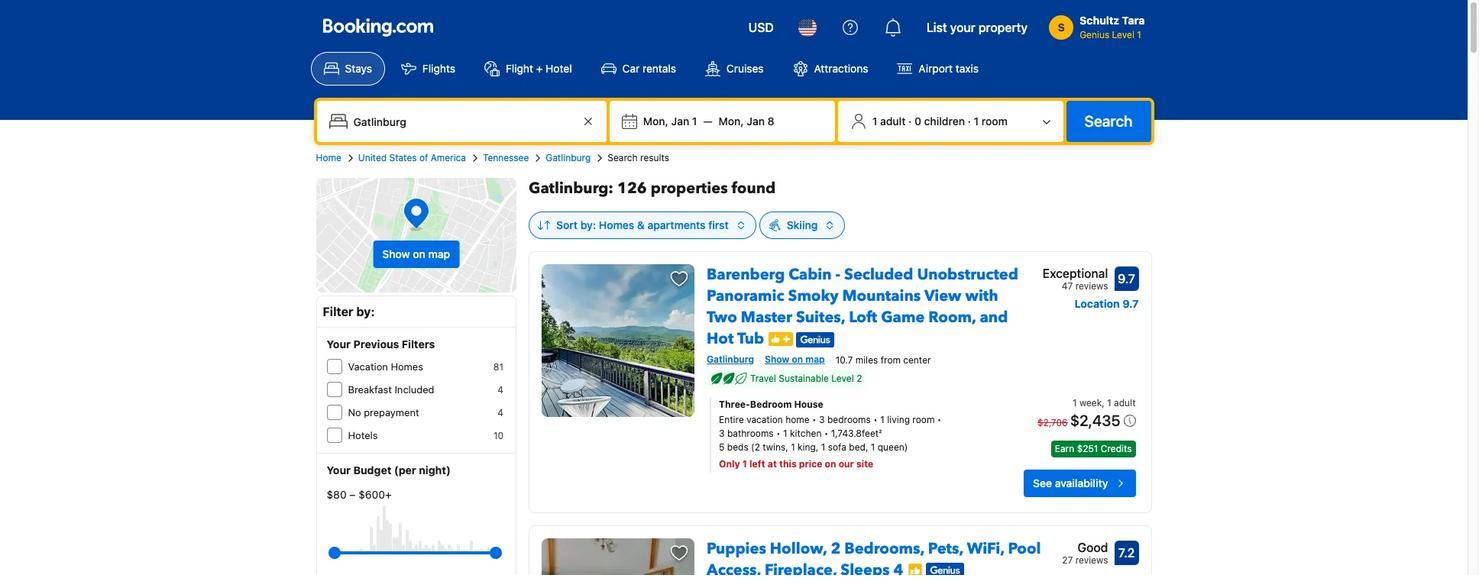 Task type: vqa. For each thing, say whether or not it's contained in the screenshot.
right "Show on map"
yes



Task type: locate. For each thing, give the bounding box(es) containing it.
homes left &
[[599, 219, 635, 232]]

2 your from the top
[[327, 464, 351, 477]]

• up twins,
[[777, 428, 781, 439]]

your account menu schultz tara genius level 1 element
[[1050, 7, 1151, 42]]

0 horizontal spatial room
[[913, 414, 935, 426]]

our
[[839, 458, 854, 470]]

week
[[1080, 397, 1102, 409]]

room inside 1 adult · 0 children · 1 room "dropdown button"
[[982, 115, 1008, 128]]

0 vertical spatial 9.7
[[1118, 272, 1136, 286]]

1 reviews from the top
[[1076, 281, 1109, 292]]

1 vertical spatial by:
[[357, 305, 375, 319]]

living
[[888, 414, 910, 426]]

level down 10.7
[[832, 373, 854, 384]]

gatlinburg down hot on the left bottom of page
[[707, 354, 754, 365]]

by: for filter
[[357, 305, 375, 319]]

suites,
[[796, 307, 846, 328]]

room inside three-bedroom house entire vacation home • 3 bedrooms • 1 living room • 3 bathrooms • 1 kitchen • 1,743.8feet² 5 beds (2 twins, 1 king, 1 sofa bed, 1 queen) only 1 left at this price on our site
[[913, 414, 935, 426]]

2 horizontal spatial on
[[825, 458, 837, 470]]

0 vertical spatial search
[[1085, 112, 1133, 130]]

two
[[707, 307, 737, 328]]

2 vertical spatial 4
[[894, 560, 904, 576]]

at
[[768, 458, 777, 470]]

126
[[618, 178, 647, 199]]

room
[[982, 115, 1008, 128], [913, 414, 935, 426]]

1 horizontal spatial level
[[1113, 29, 1135, 41]]

2 up sleeps
[[831, 539, 841, 559]]

4 for no prepayment
[[498, 407, 504, 419]]

mon, jan 8 button
[[713, 108, 781, 135]]

1 horizontal spatial adult
[[1114, 397, 1136, 409]]

4 for breakfast included
[[498, 384, 504, 396]]

miles
[[856, 355, 878, 366]]

reviews inside exceptional 47 reviews
[[1076, 281, 1109, 292]]

1 vertical spatial show
[[765, 354, 790, 365]]

· left 0
[[909, 115, 912, 128]]

group
[[334, 541, 496, 566]]

1 vertical spatial gatlinburg
[[707, 354, 754, 365]]

0 vertical spatial homes
[[599, 219, 635, 232]]

·
[[909, 115, 912, 128], [968, 115, 971, 128]]

entire
[[719, 414, 744, 426]]

of
[[420, 152, 428, 164]]

your
[[327, 338, 351, 351], [327, 464, 351, 477]]

0 vertical spatial map
[[428, 248, 450, 261]]

27
[[1063, 555, 1073, 566]]

1 · from the left
[[909, 115, 912, 128]]

show on map button
[[373, 241, 460, 268]]

gatlinburg link
[[546, 151, 591, 165]]

search results
[[608, 152, 670, 164]]

level down tara
[[1113, 29, 1135, 41]]

hotel
[[546, 62, 572, 75]]

1 vertical spatial room
[[913, 414, 935, 426]]

• up sofa
[[825, 428, 829, 439]]

1 vertical spatial on
[[792, 354, 803, 365]]

on
[[413, 248, 426, 261], [792, 354, 803, 365], [825, 458, 837, 470]]

2 down miles on the right
[[857, 373, 862, 384]]

bedrooms
[[828, 414, 871, 426]]

2
[[857, 373, 862, 384], [831, 539, 841, 559]]

1 horizontal spatial show
[[765, 354, 790, 365]]

adult right ,
[[1114, 397, 1136, 409]]

1 horizontal spatial on
[[792, 354, 803, 365]]

mon,
[[643, 115, 669, 128], [719, 115, 744, 128]]

airport taxis link
[[885, 52, 992, 86]]

this property is part of our preferred partner program. it's committed to providing excellent service and good value. it'll pay us a higher commission if you make a booking. image
[[908, 564, 924, 576], [908, 564, 924, 576]]

0 horizontal spatial homes
[[391, 361, 423, 373]]

1 jan from the left
[[672, 115, 690, 128]]

site
[[857, 458, 874, 470]]

1 left —
[[692, 115, 697, 128]]

search inside button
[[1085, 112, 1133, 130]]

previous
[[354, 338, 399, 351]]

reviews up location
[[1076, 281, 1109, 292]]

10
[[494, 430, 504, 442]]

4 up 10
[[498, 407, 504, 419]]

9.7 down scored 9.7 element at right
[[1123, 297, 1139, 310]]

good
[[1078, 541, 1109, 555]]

0 vertical spatial room
[[982, 115, 1008, 128]]

availability
[[1055, 477, 1109, 490]]

0 vertical spatial 4
[[498, 384, 504, 396]]

price
[[799, 458, 823, 470]]

bedrooms,
[[845, 539, 925, 559]]

booking.com image
[[323, 18, 433, 37]]

0 horizontal spatial search
[[608, 152, 638, 164]]

0 vertical spatial reviews
[[1076, 281, 1109, 292]]

scored 7.2 element
[[1115, 541, 1139, 566]]

your up $80
[[327, 464, 351, 477]]

1 horizontal spatial ·
[[968, 115, 971, 128]]

1 horizontal spatial show on map
[[765, 354, 825, 365]]

by: right sort
[[581, 219, 596, 232]]

america
[[431, 152, 466, 164]]

,
[[1102, 397, 1105, 409]]

0 horizontal spatial 2
[[831, 539, 841, 559]]

tara
[[1123, 14, 1145, 27]]

three-
[[719, 399, 750, 410]]

show inside button
[[382, 248, 410, 261]]

1 horizontal spatial by:
[[581, 219, 596, 232]]

by: right filter
[[357, 305, 375, 319]]

0 vertical spatial your
[[327, 338, 351, 351]]

3
[[819, 414, 825, 426], [719, 428, 725, 439]]

search for search
[[1085, 112, 1133, 130]]

cruises link
[[692, 52, 777, 86]]

0 horizontal spatial mon,
[[643, 115, 669, 128]]

mon, up results
[[643, 115, 669, 128]]

1 vertical spatial search
[[608, 152, 638, 164]]

9.7 up location 9.7
[[1118, 272, 1136, 286]]

1 vertical spatial 3
[[719, 428, 725, 439]]

level
[[1113, 29, 1135, 41], [832, 373, 854, 384]]

game
[[881, 307, 925, 328]]

flights link
[[388, 52, 469, 86]]

0 vertical spatial show
[[382, 248, 410, 261]]

4 inside puppies hollow, 2 bedrooms, pets, wifi, pool access, fireplace, sleeps 4
[[894, 560, 904, 576]]

puppies
[[707, 539, 767, 559]]

0 horizontal spatial by:
[[357, 305, 375, 319]]

1 vertical spatial your
[[327, 464, 351, 477]]

0 horizontal spatial adult
[[880, 115, 906, 128]]

1,743.8feet²
[[831, 428, 882, 439]]

breakfast included
[[348, 384, 435, 396]]

this property is part of our preferred plus program. it's committed to providing outstanding service and excellent value. it'll pay us a higher commission if you make a booking. image
[[769, 332, 794, 346], [769, 332, 794, 346]]

credits
[[1101, 443, 1132, 455]]

0 horizontal spatial show
[[382, 248, 410, 261]]

your down filter
[[327, 338, 351, 351]]

1 horizontal spatial search
[[1085, 112, 1133, 130]]

search for search results
[[608, 152, 638, 164]]

0 horizontal spatial map
[[428, 248, 450, 261]]

gatlinburg: 126 properties found
[[529, 178, 776, 199]]

1 down tara
[[1138, 29, 1142, 41]]

adult left 0
[[880, 115, 906, 128]]

1 horizontal spatial homes
[[599, 219, 635, 232]]

room right children
[[982, 115, 1008, 128]]

$2,435
[[1071, 412, 1121, 429]]

gatlinburg up gatlinburg:
[[546, 152, 591, 164]]

1 horizontal spatial 3
[[819, 414, 825, 426]]

children
[[925, 115, 965, 128]]

secluded
[[845, 264, 914, 285]]

(2
[[751, 442, 760, 453]]

2 reviews from the top
[[1076, 555, 1109, 566]]

9.7
[[1118, 272, 1136, 286], [1123, 297, 1139, 310]]

2 vertical spatial on
[[825, 458, 837, 470]]

puppies hollow, 2 bedrooms, pets, wifi, pool access, fireplace, sleeps 4 link
[[707, 533, 1041, 576]]

1 horizontal spatial 2
[[857, 373, 862, 384]]

no
[[348, 407, 361, 419]]

mon, jan 1 button
[[637, 108, 704, 135]]

4 down 81
[[498, 384, 504, 396]]

only
[[719, 458, 740, 470]]

puppies hollow, 2 bedrooms, pets, wifi, pool access, fireplace, sleeps 4
[[707, 539, 1041, 576]]

mon, jan 1 — mon, jan 8
[[643, 115, 775, 128]]

$2,706
[[1038, 417, 1068, 429]]

3 down the house
[[819, 414, 825, 426]]

1 vertical spatial reviews
[[1076, 555, 1109, 566]]

3 up 5
[[719, 428, 725, 439]]

1 horizontal spatial mon,
[[719, 115, 744, 128]]

mon, right —
[[719, 115, 744, 128]]

with
[[966, 286, 999, 307]]

1 vertical spatial 4
[[498, 407, 504, 419]]

0 vertical spatial show on map
[[382, 248, 450, 261]]

on inside button
[[413, 248, 426, 261]]

room right living
[[913, 414, 935, 426]]

tennessee link
[[483, 151, 529, 165]]

1 vertical spatial level
[[832, 373, 854, 384]]

1 horizontal spatial gatlinburg
[[707, 354, 754, 365]]

reviews for exceptional
[[1076, 281, 1109, 292]]

Where are you going? field
[[347, 108, 579, 135]]

house
[[794, 399, 824, 410]]

barenberg cabin - secluded unobstructed panoramic smoky mountains view with two master suites, loft game room, and hot tub image
[[542, 264, 695, 417]]

1 your from the top
[[327, 338, 351, 351]]

0 horizontal spatial ·
[[909, 115, 912, 128]]

breakfast
[[348, 384, 392, 396]]

show on map inside button
[[382, 248, 450, 261]]

1 horizontal spatial jan
[[747, 115, 765, 128]]

1 horizontal spatial room
[[982, 115, 1008, 128]]

center
[[904, 355, 931, 366]]

0 vertical spatial gatlinburg
[[546, 152, 591, 164]]

adult inside "dropdown button"
[[880, 115, 906, 128]]

your for your previous filters
[[327, 338, 351, 351]]

jan left 8
[[747, 115, 765, 128]]

night)
[[419, 464, 451, 477]]

0 vertical spatial on
[[413, 248, 426, 261]]

jan left —
[[672, 115, 690, 128]]

unobstructed
[[918, 264, 1019, 285]]

search button
[[1067, 101, 1151, 142]]

flight + hotel
[[506, 62, 572, 75]]

1 vertical spatial 9.7
[[1123, 297, 1139, 310]]

0 horizontal spatial level
[[832, 373, 854, 384]]

1 vertical spatial show on map
[[765, 354, 825, 365]]

0 horizontal spatial jan
[[672, 115, 690, 128]]

0 horizontal spatial 3
[[719, 428, 725, 439]]

1 vertical spatial homes
[[391, 361, 423, 373]]

usd button
[[740, 9, 783, 46]]

1 vertical spatial 2
[[831, 539, 841, 559]]

sleeps
[[841, 560, 890, 576]]

reviews right 27
[[1076, 555, 1109, 566]]

4 down bedrooms, in the right bottom of the page
[[894, 560, 904, 576]]

0 vertical spatial by:
[[581, 219, 596, 232]]

0 vertical spatial 2
[[857, 373, 862, 384]]

scored 9.7 element
[[1115, 267, 1139, 291]]

reviews inside the good 27 reviews
[[1076, 555, 1109, 566]]

homes up "included"
[[391, 361, 423, 373]]

(per
[[394, 464, 416, 477]]

• right living
[[938, 414, 942, 426]]

0 horizontal spatial show on map
[[382, 248, 450, 261]]

genius discounts available at this property. image
[[797, 332, 835, 347], [797, 332, 835, 347], [927, 564, 965, 576], [927, 564, 965, 576]]

0 vertical spatial adult
[[880, 115, 906, 128]]

pool
[[1009, 539, 1041, 559]]

0 horizontal spatial gatlinburg
[[546, 152, 591, 164]]

1 horizontal spatial map
[[806, 354, 825, 365]]

queen)
[[878, 442, 908, 453]]

· right children
[[968, 115, 971, 128]]

twins,
[[763, 442, 789, 453]]

0 vertical spatial level
[[1113, 29, 1135, 41]]

1 left king,
[[791, 442, 795, 453]]

airport
[[919, 62, 953, 75]]

0 horizontal spatial on
[[413, 248, 426, 261]]



Task type: describe. For each thing, give the bounding box(es) containing it.
1 vertical spatial map
[[806, 354, 825, 365]]

sort
[[556, 219, 578, 232]]

hotels
[[348, 430, 378, 442]]

your for your budget (per night)
[[327, 464, 351, 477]]

car rentals
[[623, 62, 676, 75]]

car rentals link
[[588, 52, 689, 86]]

1 right ,
[[1108, 397, 1112, 409]]

home
[[316, 152, 342, 164]]

filters
[[402, 338, 435, 351]]

earn $251 credits
[[1055, 443, 1132, 455]]

pets,
[[929, 539, 964, 559]]

on inside three-bedroom house entire vacation home • 3 bedrooms • 1 living room • 3 bathrooms • 1 kitchen • 1,743.8feet² 5 beds (2 twins, 1 king, 1 sofa bed, 1 queen) only 1 left at this price on our site
[[825, 458, 837, 470]]

panoramic
[[707, 286, 785, 307]]

1 inside schultz tara genius level 1
[[1138, 29, 1142, 41]]

flight + hotel link
[[472, 52, 585, 86]]

barenberg cabin - secluded unobstructed panoramic smoky mountains view with two master suites, loft game room, and hot tub link
[[707, 258, 1019, 349]]

schultz tara genius level 1
[[1080, 14, 1145, 41]]

access,
[[707, 560, 761, 576]]

see
[[1033, 477, 1053, 490]]

level inside schultz tara genius level 1
[[1113, 29, 1135, 41]]

1 mon, from the left
[[643, 115, 669, 128]]

-
[[836, 264, 841, 285]]

genius
[[1080, 29, 1110, 41]]

bed,
[[849, 442, 869, 453]]

10.7
[[836, 355, 853, 366]]

apartments
[[648, 219, 706, 232]]

three-bedroom house entire vacation home • 3 bedrooms • 1 living room • 3 bathrooms • 1 kitchen • 1,743.8feet² 5 beds (2 twins, 1 king, 1 sofa bed, 1 queen) only 1 left at this price on our site
[[719, 399, 942, 470]]

skiing
[[787, 219, 818, 232]]

47
[[1062, 281, 1073, 292]]

flight
[[506, 62, 533, 75]]

$600+
[[359, 488, 392, 501]]

location 9.7
[[1075, 297, 1139, 310]]

1 right children
[[974, 115, 979, 128]]

your
[[951, 21, 976, 34]]

s
[[1058, 21, 1065, 34]]

filter
[[323, 305, 354, 319]]

• left living
[[874, 414, 878, 426]]

budget
[[354, 464, 392, 477]]

room,
[[929, 307, 976, 328]]

cruises
[[727, 62, 764, 75]]

home link
[[316, 151, 342, 165]]

cabin
[[789, 264, 832, 285]]

0
[[915, 115, 922, 128]]

sofa
[[828, 442, 847, 453]]

$80
[[327, 488, 347, 501]]

2 mon, from the left
[[719, 115, 744, 128]]

1 adult · 0 children · 1 room button
[[844, 107, 1058, 136]]

2 inside puppies hollow, 2 bedrooms, pets, wifi, pool access, fireplace, sleeps 4
[[831, 539, 841, 559]]

+
[[536, 62, 543, 75]]

sort by: homes & apartments first
[[556, 219, 729, 232]]

hot
[[707, 329, 734, 349]]

exceptional element
[[1043, 264, 1109, 283]]

united states of america link
[[358, 151, 466, 165]]

1 left 0
[[873, 115, 878, 128]]

gatlinburg:
[[529, 178, 614, 199]]

list your property link
[[918, 9, 1037, 46]]

location
[[1075, 297, 1120, 310]]

• up kitchen
[[813, 414, 817, 426]]

by: for sort
[[581, 219, 596, 232]]

your budget (per night)
[[327, 464, 451, 477]]

car
[[623, 62, 640, 75]]

and
[[980, 307, 1008, 328]]

sustainable
[[779, 373, 829, 384]]

&
[[637, 219, 645, 232]]

tub
[[738, 329, 765, 349]]

good 27 reviews
[[1063, 541, 1109, 566]]

1 up twins,
[[784, 428, 788, 439]]

from
[[881, 355, 901, 366]]

0 vertical spatial 3
[[819, 414, 825, 426]]

left
[[750, 458, 766, 470]]

vacation homes
[[348, 361, 423, 373]]

search results updated. gatlinburg: 126 properties found. applied filters: entire homes & apartments. element
[[529, 178, 1152, 199]]

smoky
[[788, 286, 839, 307]]

1 left 'left' on the right bottom
[[743, 458, 748, 470]]

kitchen
[[790, 428, 822, 439]]

1 vertical spatial adult
[[1114, 397, 1136, 409]]

prepayment
[[364, 407, 419, 419]]

properties
[[651, 178, 728, 199]]

loft
[[849, 307, 878, 328]]

1 left week
[[1073, 397, 1077, 409]]

2 · from the left
[[968, 115, 971, 128]]

wifi,
[[967, 539, 1005, 559]]

map inside button
[[428, 248, 450, 261]]

see availability
[[1033, 477, 1109, 490]]

10.7 miles from center
[[836, 355, 931, 366]]

1 right bed,
[[871, 442, 875, 453]]

1 left living
[[881, 414, 885, 426]]

5
[[719, 442, 725, 453]]

first
[[709, 219, 729, 232]]

rentals
[[643, 62, 676, 75]]

filter by:
[[323, 305, 375, 319]]

exceptional 47 reviews
[[1043, 267, 1109, 292]]

stays link
[[311, 52, 385, 86]]

view
[[925, 286, 962, 307]]

1 left sofa
[[822, 442, 826, 453]]

7.2
[[1119, 546, 1135, 560]]

1 adult · 0 children · 1 room
[[873, 115, 1008, 128]]

home
[[786, 414, 810, 426]]

2 jan from the left
[[747, 115, 765, 128]]

reviews for good
[[1076, 555, 1109, 566]]

8
[[768, 115, 775, 128]]

beds
[[728, 442, 749, 453]]

this
[[780, 458, 797, 470]]

1 week , 1 adult
[[1073, 397, 1136, 409]]

good element
[[1063, 539, 1109, 557]]



